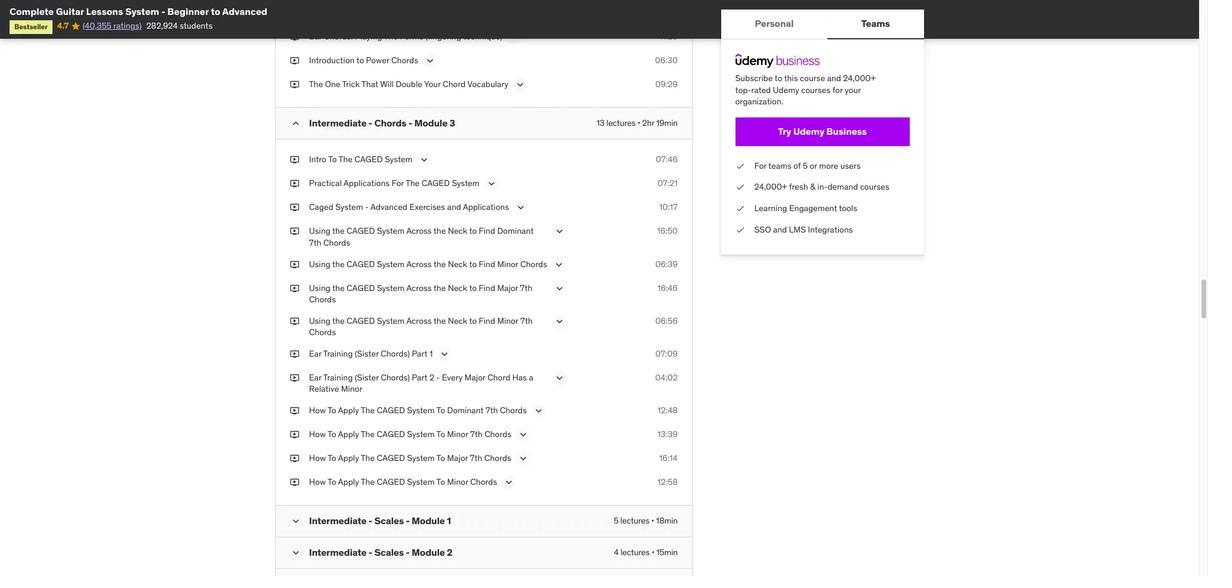 Task type: describe. For each thing, give the bounding box(es) containing it.
vocabulary
[[468, 79, 509, 90]]

learning
[[755, 203, 788, 214]]

beginner
[[167, 5, 209, 17]]

intermediate for intermediate - chords - module 3
[[309, 117, 367, 129]]

bar
[[309, 31, 322, 42]]

for
[[833, 84, 843, 95]]

xsmall image for the one trick that will double your chord vocabulary
[[290, 79, 300, 91]]

apply for how to apply the caged system to minor chords
[[338, 477, 359, 488]]

using for using the caged system across the neck to find major 7th chords
[[309, 283, 331, 293]]

trick
[[342, 79, 360, 90]]

engagement
[[790, 203, 838, 214]]

4
[[614, 547, 619, 558]]

xsmall image for bar chords: playing the forms (fingering technique)
[[290, 31, 300, 43]]

using the caged system across the neck to find minor chords
[[309, 259, 547, 269]]

7th inside using the caged system across the neck to find major 7th chords
[[520, 283, 533, 293]]

13 lectures • 2hr 19min
[[597, 118, 678, 129]]

training for ear training (sister chords) part 1
[[323, 348, 353, 359]]

caged
[[309, 202, 334, 213]]

282,924
[[146, 21, 178, 31]]

more
[[820, 160, 839, 171]]

(40,355 ratings)
[[83, 21, 142, 31]]

(sister for ear training (sister chords) part 1
[[355, 348, 379, 359]]

5 lectures • 18min
[[614, 516, 678, 526]]

intro to the caged system
[[309, 154, 413, 165]]

subscribe to this course and 24,000+ top‑rated udemy courses for your organization.
[[736, 73, 876, 107]]

teams
[[769, 160, 792, 171]]

show lecture description image for caged system - advanced exercises and applications
[[515, 202, 527, 214]]

top‑rated
[[736, 84, 771, 95]]

tools
[[840, 203, 858, 214]]

subscribe
[[736, 73, 773, 84]]

bestseller
[[14, 22, 48, 31]]

2hr
[[642, 118, 654, 129]]

small image
[[290, 516, 302, 528]]

or
[[810, 160, 818, 171]]

the for how to apply the caged system to minor chords
[[361, 477, 375, 488]]

2 vertical spatial major
[[447, 453, 468, 464]]

1 for intermediate - scales - module 1
[[447, 515, 451, 527]]

find for using the caged system across the neck to find minor 7th chords
[[479, 316, 495, 326]]

find for using the caged system across the neck to find minor chords
[[479, 259, 495, 269]]

to inside using the caged system across the neck to find major 7th chords
[[469, 283, 477, 293]]

4.7
[[57, 21, 69, 31]]

ear for ear training (sister chords) part 2 - every major chord has a relative minor
[[309, 372, 322, 383]]

apply for how to apply the caged system to dominant 7th chords
[[338, 405, 359, 416]]

part for 1
[[412, 348, 428, 359]]

neck for using the caged system across the neck to find major 7th chords
[[448, 283, 467, 293]]

using the caged system across the neck to find major 7th chords
[[309, 283, 533, 305]]

to down using the caged system across the neck to find dominant 7th chords
[[469, 259, 477, 269]]

show lecture description image for using the caged system across the neck to find dominant 7th chords
[[554, 226, 566, 238]]

chords inside using the caged system across the neck to find minor 7th chords
[[309, 327, 336, 338]]

16:46
[[658, 283, 678, 293]]

the one trick that will double your chord vocabulary
[[309, 79, 509, 90]]

24,000+ fresh & in-demand courses
[[755, 182, 890, 192]]

xsmall image for how to apply the caged system to minor 7th chords
[[290, 429, 300, 441]]

intro
[[309, 154, 327, 165]]

using for using the caged system across the neck to find dominant 7th chords
[[309, 226, 331, 237]]

training for ear training (sister chords) part 2 - every major chord has a relative minor
[[323, 372, 353, 383]]

neck for using the caged system across the neck to find minor chords
[[448, 259, 467, 269]]

04:02
[[655, 372, 678, 383]]

1 for ear training (sister chords) part 1
[[430, 348, 433, 359]]

how for how to apply the caged system to major 7th chords
[[309, 453, 326, 464]]

try udemy business
[[778, 125, 867, 137]]

courses inside subscribe to this course and 24,000+ top‑rated udemy courses for your organization.
[[802, 84, 831, 95]]

complete guitar lessons system - beginner to advanced
[[10, 5, 267, 17]]

this
[[785, 73, 798, 84]]

3
[[450, 117, 455, 129]]

module for 1
[[412, 515, 445, 527]]

7th inside using the caged system across the neck to find minor 7th chords
[[520, 316, 533, 326]]

teams button
[[828, 10, 924, 38]]

lms
[[790, 224, 806, 235]]

every
[[442, 372, 463, 383]]

show lecture description image for bar chords: playing the forms (fingering technique)
[[509, 31, 521, 43]]

course
[[800, 73, 826, 84]]

module for 2
[[412, 547, 445, 559]]

xsmall image for using the caged system across the neck to find dominant 7th chords
[[290, 226, 300, 237]]

06:30
[[655, 55, 678, 66]]

the right intro
[[339, 154, 353, 165]]

(fingering
[[426, 31, 461, 42]]

bar chords: playing the forms (fingering technique)
[[309, 31, 503, 42]]

(40,355
[[83, 21, 111, 31]]

the for practical applications for the caged system
[[406, 178, 420, 189]]

relative
[[309, 384, 339, 395]]

to inside using the caged system across the neck to find dominant 7th chords
[[469, 226, 477, 237]]

power
[[366, 55, 389, 66]]

0 vertical spatial applications
[[344, 178, 390, 189]]

1 vertical spatial courses
[[861, 182, 890, 192]]

13
[[597, 118, 605, 129]]

show lecture description image for how to apply the caged system to major 7th chords
[[517, 453, 529, 465]]

ratings)
[[113, 21, 142, 31]]

19min
[[656, 118, 678, 129]]

exercises
[[410, 202, 445, 213]]

one
[[325, 79, 340, 90]]

using the caged system across the neck to find dominant 7th chords
[[309, 226, 534, 248]]

udemy inside try udemy business link
[[794, 125, 825, 137]]

xsmall image for ear training (sister chords) part 1
[[290, 348, 300, 360]]

small image for intermediate - scales - module 2
[[290, 547, 302, 559]]

show lecture description image for how to apply the caged system to minor 7th chords
[[518, 429, 529, 441]]

xsmall image for introduction to power chords
[[290, 55, 300, 67]]

ear training (sister chords) part 2 - every major chord has a relative minor
[[309, 372, 533, 395]]

sso and lms integrations
[[755, 224, 853, 235]]

apply for how to apply the caged system to major 7th chords
[[338, 453, 359, 464]]

to inside using the caged system across the neck to find minor 7th chords
[[469, 316, 477, 326]]

xsmall image for how to apply the caged system to dominant 7th chords
[[290, 405, 300, 417]]

11:29
[[659, 31, 678, 42]]

06:56
[[656, 316, 678, 326]]

the for how to apply the caged system to major 7th chords
[[361, 453, 375, 464]]

show lecture description image for intro to the caged system
[[419, 154, 430, 166]]

0 horizontal spatial and
[[447, 202, 461, 213]]

organization.
[[736, 96, 784, 107]]

chords) for 2
[[381, 372, 410, 383]]

show lecture description image for ear training (sister chords) part 1
[[439, 348, 451, 360]]

show lecture description image for practical applications for the caged system
[[486, 178, 498, 190]]

across for using the caged system across the neck to find minor 7th chords
[[407, 316, 432, 326]]

1 vertical spatial dominant
[[447, 405, 484, 416]]

0 horizontal spatial advanced
[[222, 5, 267, 17]]

2 for part
[[430, 372, 434, 383]]

to inside subscribe to this course and 24,000+ top‑rated udemy courses for your organization.
[[775, 73, 783, 84]]

07:46
[[656, 154, 678, 165]]

personal button
[[722, 10, 828, 38]]

intermediate - scales - module 1
[[309, 515, 451, 527]]

how to apply the caged system to minor 7th chords
[[309, 429, 512, 440]]

and inside subscribe to this course and 24,000+ top‑rated udemy courses for your organization.
[[828, 73, 842, 84]]

show lecture description image for using the caged system across the neck to find minor 7th chords
[[554, 316, 566, 327]]

demand
[[828, 182, 859, 192]]

across for using the caged system across the neck to find major 7th chords
[[407, 283, 432, 293]]

how to apply the caged system to minor chords
[[309, 477, 497, 488]]

that
[[362, 79, 378, 90]]

sso
[[755, 224, 772, 235]]

will
[[380, 79, 394, 90]]

282,924 students
[[146, 21, 213, 31]]

intermediate - chords - module 3
[[309, 117, 455, 129]]

module for 3
[[414, 117, 448, 129]]

using the caged system across the neck to find minor 7th chords
[[309, 316, 533, 338]]

intermediate - scales - module 2
[[309, 547, 453, 559]]

major inside using the caged system across the neck to find major 7th chords
[[497, 283, 518, 293]]

playing
[[355, 31, 382, 42]]

practical
[[309, 178, 342, 189]]



Task type: locate. For each thing, give the bounding box(es) containing it.
1 horizontal spatial advanced
[[371, 202, 408, 213]]

0 vertical spatial •
[[638, 118, 641, 129]]

find inside using the caged system across the neck to find major 7th chords
[[479, 283, 495, 293]]

1 vertical spatial lectures
[[620, 516, 650, 526]]

across down using the caged system across the neck to find minor chords at top left
[[407, 283, 432, 293]]

chords inside using the caged system across the neck to find major 7th chords
[[309, 294, 336, 305]]

caged inside using the caged system across the neck to find minor 7th chords
[[347, 316, 375, 326]]

the up intermediate - scales - module 1
[[361, 477, 375, 488]]

0 vertical spatial scales
[[375, 515, 404, 527]]

show lecture description image for ear training (sister chords) part 2 - every major chord has a relative minor
[[554, 372, 566, 384]]

across down using the caged system across the neck to find major 7th chords
[[407, 316, 432, 326]]

1
[[430, 348, 433, 359], [447, 515, 451, 527]]

1 vertical spatial major
[[465, 372, 486, 383]]

2 vertical spatial module
[[412, 547, 445, 559]]

intermediate down intermediate - scales - module 1
[[309, 547, 367, 559]]

find for using the caged system across the neck to find major 7th chords
[[479, 283, 495, 293]]

udemy business image
[[736, 54, 820, 68]]

1 vertical spatial training
[[323, 372, 353, 383]]

1 horizontal spatial and
[[774, 224, 788, 235]]

advanced
[[222, 5, 267, 17], [371, 202, 408, 213]]

09:29
[[656, 79, 678, 90]]

small image for intermediate - chords - module 3
[[290, 118, 302, 130]]

• for intermediate - chords - module 3
[[638, 118, 641, 129]]

0 vertical spatial ear
[[309, 348, 322, 359]]

dominant
[[497, 226, 534, 237], [447, 405, 484, 416]]

system inside using the caged system across the neck to find dominant 7th chords
[[377, 226, 405, 237]]

0 horizontal spatial 5
[[614, 516, 619, 526]]

udemy
[[773, 84, 800, 95], [794, 125, 825, 137]]

using inside using the caged system across the neck to find minor 7th chords
[[309, 316, 331, 326]]

advanced right beginner
[[222, 5, 267, 17]]

1 vertical spatial applications
[[463, 202, 509, 213]]

personal
[[755, 18, 794, 29]]

to
[[211, 5, 220, 17], [357, 55, 364, 66], [775, 73, 783, 84], [469, 226, 477, 237], [469, 259, 477, 269], [469, 283, 477, 293], [469, 316, 477, 326]]

0 horizontal spatial for
[[392, 178, 404, 189]]

chord left has
[[488, 372, 510, 383]]

training inside ear training (sister chords) part 2 - every major chord has a relative minor
[[323, 372, 353, 383]]

xsmall image
[[290, 31, 300, 43], [290, 55, 300, 67], [290, 79, 300, 91], [736, 182, 745, 193], [290, 202, 300, 214], [290, 226, 300, 237], [290, 283, 300, 294], [290, 316, 300, 327], [290, 348, 300, 360], [290, 405, 300, 417], [290, 429, 300, 441], [290, 453, 300, 465]]

the
[[384, 31, 398, 42], [309, 79, 323, 90], [339, 154, 353, 165], [406, 178, 420, 189], [361, 405, 375, 416], [361, 429, 375, 440], [361, 453, 375, 464], [361, 477, 375, 488]]

3 find from the top
[[479, 283, 495, 293]]

1 vertical spatial 2
[[447, 547, 453, 559]]

how for how to apply the caged system to minor 7th chords
[[309, 429, 326, 440]]

module down how to apply the caged system to minor chords
[[412, 515, 445, 527]]

10:17
[[659, 202, 678, 213]]

• left 15min
[[652, 547, 655, 558]]

1 vertical spatial and
[[447, 202, 461, 213]]

your
[[845, 84, 861, 95]]

across inside using the caged system across the neck to find major 7th chords
[[407, 283, 432, 293]]

udemy right try
[[794, 125, 825, 137]]

the left forms at left
[[384, 31, 398, 42]]

5 up the "4"
[[614, 516, 619, 526]]

0 horizontal spatial chord
[[443, 79, 466, 90]]

introduction to power chords
[[309, 55, 418, 66]]

using inside using the caged system across the neck to find major 7th chords
[[309, 283, 331, 293]]

system inside using the caged system across the neck to find major 7th chords
[[377, 283, 405, 293]]

show lecture description image for using the caged system across the neck to find major 7th chords
[[554, 283, 566, 295]]

using for using the caged system across the neck to find minor 7th chords
[[309, 316, 331, 326]]

chords) inside ear training (sister chords) part 2 - every major chord has a relative minor
[[381, 372, 410, 383]]

1 horizontal spatial dominant
[[497, 226, 534, 237]]

-
[[161, 5, 165, 17], [369, 117, 373, 129], [409, 117, 412, 129], [365, 202, 369, 213], [437, 372, 440, 383], [369, 515, 373, 527], [406, 515, 410, 527], [369, 547, 373, 559], [406, 547, 410, 559]]

caged system - advanced exercises and applications
[[309, 202, 509, 213]]

1 vertical spatial (sister
[[355, 372, 379, 383]]

1 vertical spatial 24,000+
[[755, 182, 788, 192]]

2 vertical spatial and
[[774, 224, 788, 235]]

to down using the caged system across the neck to find major 7th chords
[[469, 316, 477, 326]]

16:50
[[657, 226, 678, 237]]

show lecture description image for how to apply the caged system to minor chords
[[503, 477, 515, 489]]

4 using from the top
[[309, 316, 331, 326]]

xsmall image for using the caged system across the neck to find major 7th chords
[[290, 283, 300, 294]]

advanced down practical applications for the caged system
[[371, 202, 408, 213]]

using inside using the caged system across the neck to find dominant 7th chords
[[309, 226, 331, 237]]

0 vertical spatial small image
[[290, 118, 302, 130]]

the up how to apply the caged system to minor chords
[[361, 453, 375, 464]]

0 vertical spatial chord
[[443, 79, 466, 90]]

part down using the caged system across the neck to find minor 7th chords
[[412, 348, 428, 359]]

1 how from the top
[[309, 405, 326, 416]]

0 vertical spatial advanced
[[222, 5, 267, 17]]

(sister inside ear training (sister chords) part 2 - every major chord has a relative minor
[[355, 372, 379, 383]]

3 across from the top
[[407, 283, 432, 293]]

show lecture description image for how to apply the caged system to dominant 7th chords
[[533, 405, 545, 417]]

apply for how to apply the caged system to minor 7th chords
[[338, 429, 359, 440]]

2 scales from the top
[[375, 547, 404, 559]]

24,000+ up 'your' at the top of the page
[[844, 73, 876, 84]]

chord
[[443, 79, 466, 90], [488, 372, 510, 383]]

to up using the caged system across the neck to find minor chords at top left
[[469, 226, 477, 237]]

users
[[841, 160, 861, 171]]

7th
[[309, 237, 321, 248], [520, 283, 533, 293], [520, 316, 533, 326], [486, 405, 498, 416], [470, 429, 483, 440], [470, 453, 482, 464]]

fresh
[[790, 182, 809, 192]]

2 neck from the top
[[448, 259, 467, 269]]

- inside ear training (sister chords) part 2 - every major chord has a relative minor
[[437, 372, 440, 383]]

to left this
[[775, 73, 783, 84]]

1 training from the top
[[323, 348, 353, 359]]

1 horizontal spatial 5
[[803, 160, 808, 171]]

4 neck from the top
[[448, 316, 467, 326]]

0 vertical spatial (sister
[[355, 348, 379, 359]]

show lecture description image for using the caged system across the neck to find minor chords
[[553, 259, 565, 271]]

1 intermediate from the top
[[309, 117, 367, 129]]

xsmall image for using the caged system across the neck to find minor 7th chords
[[290, 316, 300, 327]]

5 right of
[[803, 160, 808, 171]]

technique)
[[463, 31, 503, 42]]

24,000+ up learning
[[755, 182, 788, 192]]

how for how to apply the caged system to minor chords
[[309, 477, 326, 488]]

(sister for ear training (sister chords) part 2 - every major chord has a relative minor
[[355, 372, 379, 383]]

&
[[811, 182, 816, 192]]

apply
[[338, 405, 359, 416], [338, 429, 359, 440], [338, 453, 359, 464], [338, 477, 359, 488]]

3 neck from the top
[[448, 283, 467, 293]]

2 inside ear training (sister chords) part 2 - every major chord has a relative minor
[[430, 372, 434, 383]]

scales for 1
[[375, 515, 404, 527]]

• for intermediate - scales - module 2
[[652, 547, 655, 558]]

show lecture description image
[[424, 55, 436, 67], [419, 154, 430, 166], [486, 178, 498, 190], [553, 259, 565, 271], [554, 283, 566, 295], [554, 316, 566, 327], [439, 348, 451, 360], [554, 372, 566, 384], [533, 405, 545, 417]]

students
[[180, 21, 213, 31]]

neck for using the caged system across the neck to find dominant 7th chords
[[448, 226, 467, 237]]

caged inside using the caged system across the neck to find major 7th chords
[[347, 283, 375, 293]]

of
[[794, 160, 801, 171]]

0 vertical spatial 1
[[430, 348, 433, 359]]

0 vertical spatial udemy
[[773, 84, 800, 95]]

a
[[529, 372, 533, 383]]

3 using from the top
[[309, 283, 331, 293]]

to up students
[[211, 5, 220, 17]]

the up caged system - advanced exercises and applications
[[406, 178, 420, 189]]

0 vertical spatial courses
[[802, 84, 831, 95]]

0 vertical spatial module
[[414, 117, 448, 129]]

0 vertical spatial lectures
[[607, 118, 636, 129]]

2 for module
[[447, 547, 453, 559]]

(sister
[[355, 348, 379, 359], [355, 372, 379, 383]]

show lecture description image
[[509, 31, 521, 43], [515, 79, 526, 91], [515, 202, 527, 214], [554, 226, 566, 238], [518, 429, 529, 441], [517, 453, 529, 465], [503, 477, 515, 489]]

your
[[424, 79, 441, 90]]

0 vertical spatial part
[[412, 348, 428, 359]]

chord right your
[[443, 79, 466, 90]]

scales
[[375, 515, 404, 527], [375, 547, 404, 559]]

• left 18min
[[652, 516, 654, 526]]

0 horizontal spatial applications
[[344, 178, 390, 189]]

neck down using the caged system across the neck to find minor chords at top left
[[448, 283, 467, 293]]

caged inside using the caged system across the neck to find dominant 7th chords
[[347, 226, 375, 237]]

chords) down ear training (sister chords) part 1
[[381, 372, 410, 383]]

to left "power"
[[357, 55, 364, 66]]

16:14
[[659, 453, 678, 464]]

0 horizontal spatial 24,000+
[[755, 182, 788, 192]]

2 horizontal spatial and
[[828, 73, 842, 84]]

business
[[827, 125, 867, 137]]

using
[[309, 226, 331, 237], [309, 259, 331, 269], [309, 283, 331, 293], [309, 316, 331, 326]]

the for bar chords: playing the forms (fingering technique)
[[384, 31, 398, 42]]

small image
[[290, 118, 302, 130], [290, 547, 302, 559]]

system inside using the caged system across the neck to find minor 7th chords
[[377, 316, 405, 326]]

chords
[[391, 55, 418, 66], [375, 117, 407, 129], [323, 237, 350, 248], [520, 259, 547, 269], [309, 294, 336, 305], [309, 327, 336, 338], [500, 405, 527, 416], [485, 429, 512, 440], [484, 453, 511, 464], [470, 477, 497, 488]]

4 find from the top
[[479, 316, 495, 326]]

neck up using the caged system across the neck to find minor chords at top left
[[448, 226, 467, 237]]

ear training (sister chords) part 1
[[309, 348, 433, 359]]

across down using the caged system across the neck to find dominant 7th chords
[[407, 259, 432, 269]]

1 vertical spatial udemy
[[794, 125, 825, 137]]

and right exercises
[[447, 202, 461, 213]]

3 intermediate from the top
[[309, 547, 367, 559]]

module
[[414, 117, 448, 129], [412, 515, 445, 527], [412, 547, 445, 559]]

system
[[125, 5, 159, 17], [385, 154, 413, 165], [452, 178, 480, 189], [336, 202, 363, 213], [377, 226, 405, 237], [377, 259, 405, 269], [377, 283, 405, 293], [377, 316, 405, 326], [407, 405, 435, 416], [407, 429, 435, 440], [407, 453, 435, 464], [407, 477, 435, 488]]

forms
[[400, 31, 424, 42]]

lectures right 13
[[607, 118, 636, 129]]

courses
[[802, 84, 831, 95], [861, 182, 890, 192]]

udemy down this
[[773, 84, 800, 95]]

find inside using the caged system across the neck to find dominant 7th chords
[[479, 226, 495, 237]]

scales down intermediate - scales - module 1
[[375, 547, 404, 559]]

intermediate for intermediate - scales - module 2
[[309, 547, 367, 559]]

courses right demand
[[861, 182, 890, 192]]

across inside using the caged system across the neck to find minor 7th chords
[[407, 316, 432, 326]]

neck inside using the caged system across the neck to find dominant 7th chords
[[448, 226, 467, 237]]

how for how to apply the caged system to dominant 7th chords
[[309, 405, 326, 416]]

1 vertical spatial ear
[[309, 372, 322, 383]]

across for using the caged system across the neck to find dominant 7th chords
[[407, 226, 432, 237]]

2 vertical spatial intermediate
[[309, 547, 367, 559]]

complete
[[10, 5, 54, 17]]

0 vertical spatial chords)
[[381, 348, 410, 359]]

scales up intermediate - scales - module 2
[[375, 515, 404, 527]]

for
[[755, 160, 767, 171], [392, 178, 404, 189]]

4 apply from the top
[[338, 477, 359, 488]]

1 vertical spatial advanced
[[371, 202, 408, 213]]

applications right exercises
[[463, 202, 509, 213]]

3 how from the top
[[309, 453, 326, 464]]

part inside ear training (sister chords) part 2 - every major chord has a relative minor
[[412, 372, 428, 383]]

neck inside using the caged system across the neck to find major 7th chords
[[448, 283, 467, 293]]

how
[[309, 405, 326, 416], [309, 429, 326, 440], [309, 453, 326, 464], [309, 477, 326, 488]]

chord inside ear training (sister chords) part 2 - every major chord has a relative minor
[[488, 372, 510, 383]]

the for how to apply the caged system to dominant 7th chords
[[361, 405, 375, 416]]

1 neck from the top
[[448, 226, 467, 237]]

18min
[[656, 516, 678, 526]]

1 vertical spatial module
[[412, 515, 445, 527]]

0 vertical spatial dominant
[[497, 226, 534, 237]]

minor inside using the caged system across the neck to find minor 7th chords
[[497, 316, 518, 326]]

across for using the caged system across the neck to find minor chords
[[407, 259, 432, 269]]

0 vertical spatial major
[[497, 283, 518, 293]]

across
[[407, 226, 432, 237], [407, 259, 432, 269], [407, 283, 432, 293], [407, 316, 432, 326]]

has
[[512, 372, 527, 383]]

chords) for 1
[[381, 348, 410, 359]]

1 horizontal spatial courses
[[861, 182, 890, 192]]

the up how to apply the caged system to minor 7th chords
[[361, 405, 375, 416]]

06:39
[[655, 259, 678, 269]]

neck for using the caged system across the neck to find minor 7th chords
[[448, 316, 467, 326]]

24,000+ inside subscribe to this course and 24,000+ top‑rated udemy courses for your organization.
[[844, 73, 876, 84]]

• left 2hr
[[638, 118, 641, 129]]

1 vertical spatial chord
[[488, 372, 510, 383]]

• for intermediate - scales - module 1
[[652, 516, 654, 526]]

1 apply from the top
[[338, 405, 359, 416]]

0 vertical spatial 5
[[803, 160, 808, 171]]

2 training from the top
[[323, 372, 353, 383]]

1 using from the top
[[309, 226, 331, 237]]

0 vertical spatial intermediate
[[309, 117, 367, 129]]

major inside ear training (sister chords) part 2 - every major chord has a relative minor
[[465, 372, 486, 383]]

1 small image from the top
[[290, 118, 302, 130]]

in-
[[818, 182, 828, 192]]

ear inside ear training (sister chords) part 2 - every major chord has a relative minor
[[309, 372, 322, 383]]

neck down using the caged system across the neck to find major 7th chords
[[448, 316, 467, 326]]

and right sso
[[774, 224, 788, 235]]

practical applications for the caged system
[[309, 178, 480, 189]]

chords inside using the caged system across the neck to find dominant 7th chords
[[323, 237, 350, 248]]

find for using the caged system across the neck to find dominant 7th chords
[[479, 226, 495, 237]]

1 find from the top
[[479, 226, 495, 237]]

1 horizontal spatial 1
[[447, 515, 451, 527]]

0 vertical spatial 2
[[430, 372, 434, 383]]

2 (sister from the top
[[355, 372, 379, 383]]

07:21
[[658, 178, 678, 189]]

2
[[430, 372, 434, 383], [447, 547, 453, 559]]

training
[[323, 348, 353, 359], [323, 372, 353, 383]]

1 vertical spatial chords)
[[381, 372, 410, 383]]

minor
[[497, 259, 518, 269], [497, 316, 518, 326], [341, 384, 363, 395], [447, 429, 468, 440], [447, 477, 468, 488]]

2 chords) from the top
[[381, 372, 410, 383]]

across down exercises
[[407, 226, 432, 237]]

1 horizontal spatial 24,000+
[[844, 73, 876, 84]]

1 across from the top
[[407, 226, 432, 237]]

using for using the caged system across the neck to find minor chords
[[309, 259, 331, 269]]

and up for
[[828, 73, 842, 84]]

tab list
[[722, 10, 924, 39]]

udemy inside subscribe to this course and 24,000+ top‑rated udemy courses for your organization.
[[773, 84, 800, 95]]

2 ear from the top
[[309, 372, 322, 383]]

try udemy business link
[[736, 117, 910, 146]]

1 (sister from the top
[[355, 348, 379, 359]]

1 horizontal spatial 2
[[447, 547, 453, 559]]

lectures for intermediate - scales - module 2
[[621, 547, 650, 558]]

4 across from the top
[[407, 316, 432, 326]]

4 how from the top
[[309, 477, 326, 488]]

1 vertical spatial 1
[[447, 515, 451, 527]]

module left 3
[[414, 117, 448, 129]]

0 vertical spatial 24,000+
[[844, 73, 876, 84]]

intermediate down one
[[309, 117, 367, 129]]

minor inside ear training (sister chords) part 2 - every major chord has a relative minor
[[341, 384, 363, 395]]

xsmall image for caged system - advanced exercises and applications
[[290, 202, 300, 214]]

part left every
[[412, 372, 428, 383]]

the up how to apply the caged system to major 7th chords
[[361, 429, 375, 440]]

neck inside using the caged system across the neck to find minor 7th chords
[[448, 316, 467, 326]]

0 horizontal spatial courses
[[802, 84, 831, 95]]

scales for 2
[[375, 547, 404, 559]]

caged
[[355, 154, 383, 165], [422, 178, 450, 189], [347, 226, 375, 237], [347, 259, 375, 269], [347, 283, 375, 293], [347, 316, 375, 326], [377, 405, 405, 416], [377, 429, 405, 440], [377, 453, 405, 464], [377, 477, 405, 488]]

1 horizontal spatial chord
[[488, 372, 510, 383]]

1 horizontal spatial applications
[[463, 202, 509, 213]]

2 vertical spatial lectures
[[621, 547, 650, 558]]

xsmall image for how to apply the caged system to major 7th chords
[[290, 453, 300, 465]]

to down using the caged system across the neck to find minor chords at top left
[[469, 283, 477, 293]]

dominant inside using the caged system across the neck to find dominant 7th chords
[[497, 226, 534, 237]]

1 vertical spatial intermediate
[[309, 515, 367, 527]]

24,000+
[[844, 73, 876, 84], [755, 182, 788, 192]]

12:58
[[658, 477, 678, 488]]

0 horizontal spatial dominant
[[447, 405, 484, 416]]

0 horizontal spatial 2
[[430, 372, 434, 383]]

lectures for intermediate - scales - module 1
[[620, 516, 650, 526]]

1 vertical spatial •
[[652, 516, 654, 526]]

12:48
[[658, 405, 678, 416]]

lectures right the "4"
[[621, 547, 650, 558]]

applications down intro to the caged system
[[344, 178, 390, 189]]

0 horizontal spatial 1
[[430, 348, 433, 359]]

try
[[778, 125, 792, 137]]

2 part from the top
[[412, 372, 428, 383]]

2 across from the top
[[407, 259, 432, 269]]

guitar
[[56, 5, 84, 17]]

intermediate right small icon
[[309, 515, 367, 527]]

ear for ear training (sister chords) part 1
[[309, 348, 322, 359]]

0 vertical spatial for
[[755, 160, 767, 171]]

1 chords) from the top
[[381, 348, 410, 359]]

chords) down using the caged system across the neck to find minor 7th chords
[[381, 348, 410, 359]]

learning engagement tools
[[755, 203, 858, 214]]

intermediate
[[309, 117, 367, 129], [309, 515, 367, 527], [309, 547, 367, 559]]

07:09
[[656, 348, 678, 359]]

for left the teams
[[755, 160, 767, 171]]

lessons
[[86, 5, 123, 17]]

7th inside using the caged system across the neck to find dominant 7th chords
[[309, 237, 321, 248]]

5
[[803, 160, 808, 171], [614, 516, 619, 526]]

part for 2
[[412, 372, 428, 383]]

the left one
[[309, 79, 323, 90]]

4 lectures • 15min
[[614, 547, 678, 558]]

the for how to apply the caged system to minor 7th chords
[[361, 429, 375, 440]]

1 horizontal spatial for
[[755, 160, 767, 171]]

2 vertical spatial •
[[652, 547, 655, 558]]

•
[[638, 118, 641, 129], [652, 516, 654, 526], [652, 547, 655, 558]]

2 apply from the top
[[338, 429, 359, 440]]

3 apply from the top
[[338, 453, 359, 464]]

lectures for intermediate - chords - module 3
[[607, 118, 636, 129]]

introduction
[[309, 55, 355, 66]]

teams
[[862, 18, 891, 29]]

across inside using the caged system across the neck to find dominant 7th chords
[[407, 226, 432, 237]]

2 find from the top
[[479, 259, 495, 269]]

1 ear from the top
[[309, 348, 322, 359]]

2 intermediate from the top
[[309, 515, 367, 527]]

applications
[[344, 178, 390, 189], [463, 202, 509, 213]]

0 vertical spatial and
[[828, 73, 842, 84]]

13:39
[[658, 429, 678, 440]]

2 using from the top
[[309, 259, 331, 269]]

1 vertical spatial part
[[412, 372, 428, 383]]

major
[[497, 283, 518, 293], [465, 372, 486, 383], [447, 453, 468, 464]]

1 part from the top
[[412, 348, 428, 359]]

show lecture description image for the one trick that will double your chord vocabulary
[[515, 79, 526, 91]]

ear
[[309, 348, 322, 359], [309, 372, 322, 383]]

how to apply the caged system to major 7th chords
[[309, 453, 511, 464]]

show lecture description image for introduction to power chords
[[424, 55, 436, 67]]

1 vertical spatial small image
[[290, 547, 302, 559]]

tab list containing personal
[[722, 10, 924, 39]]

xsmall image
[[290, 154, 300, 166], [736, 160, 745, 172], [290, 178, 300, 190], [736, 203, 745, 215], [736, 224, 745, 236], [290, 259, 300, 270], [290, 372, 300, 384], [290, 477, 300, 489]]

for up caged system - advanced exercises and applications
[[392, 178, 404, 189]]

neck down using the caged system across the neck to find dominant 7th chords
[[448, 259, 467, 269]]

intermediate for intermediate - scales - module 1
[[309, 515, 367, 527]]

1 vertical spatial scales
[[375, 547, 404, 559]]

1 scales from the top
[[375, 515, 404, 527]]

module down intermediate - scales - module 1
[[412, 547, 445, 559]]

courses down course
[[802, 84, 831, 95]]

2 how from the top
[[309, 429, 326, 440]]

find inside using the caged system across the neck to find minor 7th chords
[[479, 316, 495, 326]]

0 vertical spatial training
[[323, 348, 353, 359]]

2 small image from the top
[[290, 547, 302, 559]]

1 vertical spatial 5
[[614, 516, 619, 526]]

lectures left 18min
[[620, 516, 650, 526]]

1 vertical spatial for
[[392, 178, 404, 189]]



Task type: vqa. For each thing, say whether or not it's contained in the screenshot.
"Udemy Business" "LINK"
no



